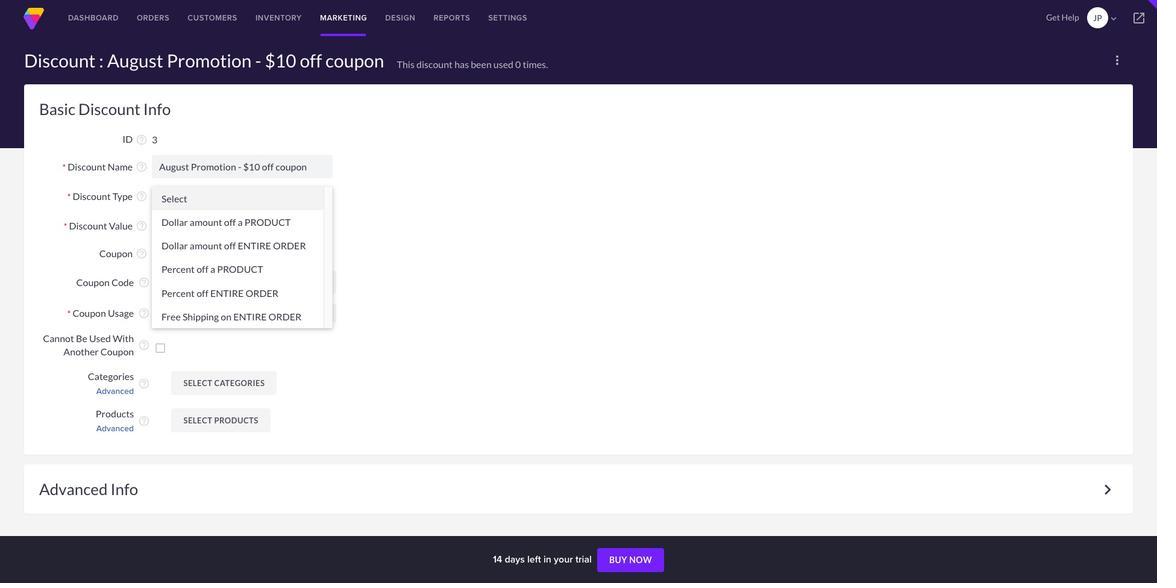 Task type: describe. For each thing, give the bounding box(es) containing it.
has
[[455, 58, 469, 70]]

14
[[493, 553, 502, 567]]

cannot
[[43, 333, 74, 344]]

percent for percent off a product
[[162, 264, 195, 275]]

code
[[112, 277, 134, 288]]

jp
[[1094, 13, 1103, 23]]

percent for percent off entire order
[[162, 287, 195, 299]]

id help_outline 3
[[123, 133, 158, 146]]

reports
[[434, 12, 470, 24]]

help_outline inside products advanced help_outline
[[138, 415, 150, 427]]

coupon inside 'coupon help_outline'
[[99, 248, 133, 259]]

14 days left in your trial
[[493, 553, 594, 567]]

* discount name help_outline
[[62, 161, 148, 173]]

* for * discount name help_outline
[[62, 162, 66, 173]]

get help
[[1047, 12, 1080, 22]]

been
[[471, 58, 492, 70]]

basic
[[39, 99, 75, 119]]

coupon inside coupon code help_outline
[[76, 277, 110, 288]]

buy now
[[610, 555, 652, 566]]

more_vert button
[[1106, 48, 1130, 72]]

left
[[528, 553, 541, 567]]

off right $10
[[300, 49, 322, 71]]

help
[[1062, 12, 1080, 22]]

your
[[554, 553, 573, 567]]

select for products advanced help_outline
[[184, 416, 213, 425]]

name
[[108, 161, 133, 173]]

coupon
[[326, 49, 384, 71]]

coupon help_outline
[[99, 248, 148, 260]]

advanced link for categories advanced help_outline
[[40, 385, 134, 398]]

off down dollar amount off a product
[[224, 240, 236, 252]]


[[1132, 11, 1147, 25]]

categories inside categories advanced help_outline
[[88, 371, 134, 382]]

1 vertical spatial product
[[217, 264, 263, 275]]

customers
[[188, 12, 237, 24]]

help_outline inside "id help_outline 3"
[[136, 134, 148, 146]]

shipping
[[183, 311, 219, 322]]

0 vertical spatial select
[[162, 193, 187, 204]]

trial
[[576, 553, 592, 567]]

discount : august promotion - $10 off coupon
[[24, 49, 384, 71]]

2 vertical spatial advanced
[[39, 480, 108, 499]]

select categories link
[[171, 371, 277, 395]]

0
[[516, 58, 521, 70]]

1 vertical spatial entire
[[210, 287, 244, 299]]

products inside products advanced help_outline
[[96, 408, 134, 420]]

percent off a product
[[162, 264, 263, 275]]

coupon code help_outline
[[76, 277, 150, 289]]

* for * coupon usage help_outline
[[67, 309, 71, 319]]

times.
[[523, 58, 548, 70]]

categories advanced help_outline
[[88, 371, 150, 397]]

coupon inside * coupon usage help_outline
[[73, 308, 106, 319]]

percent off entire order
[[162, 287, 279, 299]]

expand_more
[[1098, 480, 1118, 500]]

1 horizontal spatial categories
[[214, 378, 265, 388]]

:
[[99, 49, 104, 71]]

entire for off
[[238, 240, 271, 252]]

discount for basic discount info
[[78, 99, 140, 119]]

now
[[630, 555, 652, 566]]

1 vertical spatial 
[[318, 307, 330, 320]]

help_outline inside 'coupon help_outline'
[[136, 248, 148, 260]]

help_outline inside * discount name help_outline
[[136, 161, 148, 173]]

id
[[123, 133, 133, 145]]

amount for a
[[190, 216, 222, 228]]

this discount has been used 0 times.
[[397, 58, 548, 70]]

discount left :
[[24, 49, 96, 71]]

cannot be used with another coupon help_outline
[[43, 333, 150, 358]]



Task type: vqa. For each thing, say whether or not it's contained in the screenshot.
"Show in Menu help_outline" at the bottom of page
no



Task type: locate. For each thing, give the bounding box(es) containing it.
dollar for dollar amount off a product
[[162, 216, 188, 228]]

* for * discount type help_outline
[[67, 192, 71, 202]]

* inside * discount type help_outline
[[67, 192, 71, 202]]

2 dollar from the top
[[162, 240, 188, 252]]

discount for * discount name help_outline
[[68, 161, 106, 173]]

promotion
[[167, 49, 252, 71]]

0 vertical spatial amount
[[190, 216, 222, 228]]

* left name
[[62, 162, 66, 173]]

august
[[107, 49, 163, 71]]

help_outline inside * discount type help_outline
[[136, 191, 148, 203]]

0 horizontal spatial products
[[96, 408, 134, 420]]

* for * discount value help_outline
[[64, 221, 67, 232]]

help_outline right code at the left
[[138, 277, 150, 289]]

info
[[143, 99, 171, 119], [111, 480, 138, 499]]

dollar up percent off a product
[[162, 240, 188, 252]]

advanced link down categories advanced help_outline
[[40, 423, 134, 435]]

discount inside * discount name help_outline
[[68, 161, 106, 173]]

discount up id
[[78, 99, 140, 119]]

0 vertical spatial dollar
[[162, 216, 188, 228]]

1 advanced link from the top
[[40, 385, 134, 398]]

help_outline up coupon code help_outline
[[136, 248, 148, 260]]

basic discount info
[[39, 99, 171, 119]]

None text field
[[152, 155, 333, 178]]

* inside * discount value help_outline
[[64, 221, 67, 232]]

select
[[162, 193, 187, 204], [184, 378, 213, 388], [184, 416, 213, 425]]

free
[[162, 311, 181, 322]]

$10
[[265, 49, 296, 71]]

* up cannot
[[67, 309, 71, 319]]

categories down cannot be used with another coupon help_outline
[[88, 371, 134, 382]]

inventory
[[256, 12, 302, 24]]

0 vertical spatial percent
[[162, 264, 195, 275]]

0 horizontal spatial categories
[[88, 371, 134, 382]]

be
[[76, 333, 87, 344]]

1 horizontal spatial a
[[238, 216, 243, 228]]

select categories
[[184, 378, 265, 388]]

in
[[544, 553, 552, 567]]

coupon
[[99, 248, 133, 259], [76, 277, 110, 288], [73, 308, 106, 319], [101, 346, 134, 358]]


[[1109, 13, 1120, 24]]

discount left name
[[68, 161, 106, 173]]

advanced link
[[40, 385, 134, 398], [40, 423, 134, 435]]

select for categories advanced help_outline
[[184, 378, 213, 388]]

2 vertical spatial select
[[184, 416, 213, 425]]

help_outline inside coupon code help_outline
[[138, 277, 150, 289]]

0 vertical spatial advanced
[[96, 385, 134, 397]]

on
[[221, 311, 232, 322]]

discount for * discount type help_outline
[[73, 191, 111, 202]]

1 vertical spatial a
[[210, 264, 215, 275]]

help_outline right type
[[136, 191, 148, 203]]

* discount type help_outline
[[67, 191, 148, 203]]

product
[[245, 216, 291, 228], [217, 264, 263, 275]]

2 advanced link from the top
[[40, 423, 134, 435]]

* inside * discount name help_outline
[[62, 162, 66, 173]]

1 vertical spatial advanced
[[96, 423, 134, 435]]

help_outline right usage
[[138, 308, 150, 320]]

select products link
[[171, 409, 271, 433]]

0 vertical spatial order
[[273, 240, 306, 252]]

discount inside * discount type help_outline
[[73, 191, 111, 202]]

1 vertical spatial info
[[111, 480, 138, 499]]

select right type
[[162, 193, 187, 204]]

off up percent off entire order
[[197, 264, 209, 275]]

0 vertical spatial info
[[143, 99, 171, 119]]

order
[[273, 240, 306, 252], [246, 287, 279, 299], [269, 311, 302, 322]]

1 horizontal spatial info
[[143, 99, 171, 119]]

usage
[[108, 308, 134, 319]]

* inside * coupon usage help_outline
[[67, 309, 71, 319]]

more_vert
[[1111, 53, 1125, 68]]

0 vertical spatial product
[[245, 216, 291, 228]]

* discount value help_outline
[[64, 220, 148, 232]]

a up percent off entire order
[[210, 264, 215, 275]]

entire up on
[[210, 287, 244, 299]]

* coupon usage help_outline
[[67, 308, 150, 320]]

coupon up be
[[73, 308, 106, 319]]


[[314, 190, 327, 203], [318, 307, 330, 320]]

1 vertical spatial advanced link
[[40, 423, 134, 435]]

dashboard
[[68, 12, 119, 24]]

categories
[[88, 371, 134, 382], [214, 378, 265, 388]]

used
[[89, 333, 111, 344]]

percent
[[162, 264, 195, 275], [162, 287, 195, 299]]

 link
[[1121, 0, 1158, 36]]

coupon down "with"
[[101, 346, 134, 358]]

this
[[397, 58, 415, 70]]

select up select products
[[184, 378, 213, 388]]

products advanced help_outline
[[96, 408, 150, 435]]

entire for on
[[233, 311, 267, 322]]

amount for entire
[[190, 240, 222, 252]]

1 horizontal spatial products
[[214, 416, 259, 425]]

dollar right value
[[162, 216, 188, 228]]

coupon down value
[[99, 248, 133, 259]]

amount
[[190, 216, 222, 228], [190, 240, 222, 252]]

products
[[96, 408, 134, 420], [214, 416, 259, 425]]

0 horizontal spatial info
[[111, 480, 138, 499]]

product up the dollar amount off entire order
[[245, 216, 291, 228]]

help_outline inside cannot be used with another coupon help_outline
[[138, 340, 150, 352]]

off
[[300, 49, 322, 71], [224, 216, 236, 228], [224, 240, 236, 252], [197, 264, 209, 275], [197, 287, 209, 299]]

help_outline right "with"
[[138, 340, 150, 352]]

marketing
[[320, 12, 367, 24]]

advanced for categories advanced help_outline
[[96, 385, 134, 397]]

1 vertical spatial order
[[246, 287, 279, 299]]

discount
[[417, 58, 453, 70]]

settings
[[489, 12, 528, 24]]

discount left type
[[73, 191, 111, 202]]

days
[[505, 553, 525, 567]]

coupon left code at the left
[[76, 277, 110, 288]]

1 percent from the top
[[162, 264, 195, 275]]

2 vertical spatial entire
[[233, 311, 267, 322]]

0 vertical spatial entire
[[238, 240, 271, 252]]

help_outline up products advanced help_outline
[[138, 378, 150, 390]]

free shipping on entire order
[[162, 311, 302, 322]]

discount left value
[[69, 220, 107, 232]]

off up shipping
[[197, 287, 209, 299]]

entire down dollar amount off a product
[[238, 240, 271, 252]]

coupon inside cannot be used with another coupon help_outline
[[101, 346, 134, 358]]

advanced
[[96, 385, 134, 397], [96, 423, 134, 435], [39, 480, 108, 499]]

get
[[1047, 12, 1060, 22]]

-
[[255, 49, 261, 71]]

0 vertical spatial advanced link
[[40, 385, 134, 398]]

* left value
[[64, 221, 67, 232]]

discount inside * discount value help_outline
[[69, 220, 107, 232]]

help_outline down categories advanced help_outline
[[138, 415, 150, 427]]

1 vertical spatial dollar
[[162, 240, 188, 252]]

with
[[113, 333, 134, 344]]

categories up select products
[[214, 378, 265, 388]]

off up the dollar amount off entire order
[[224, 216, 236, 228]]

a up the dollar amount off entire order
[[238, 216, 243, 228]]

value
[[109, 220, 133, 232]]

1 dollar from the top
[[162, 216, 188, 228]]

3
[[152, 134, 158, 145]]

entire right on
[[233, 311, 267, 322]]

dollar
[[162, 216, 188, 228], [162, 240, 188, 252]]

help_outline inside categories advanced help_outline
[[138, 378, 150, 390]]

help_outline inside * coupon usage help_outline
[[138, 308, 150, 320]]

product down the dollar amount off entire order
[[217, 264, 263, 275]]

1 amount from the top
[[190, 216, 222, 228]]

advanced inside products advanced help_outline
[[96, 423, 134, 435]]

amount up the dollar amount off entire order
[[190, 216, 222, 228]]

*
[[62, 162, 66, 173], [67, 192, 71, 202], [64, 221, 67, 232], [67, 309, 71, 319]]

2 vertical spatial order
[[269, 311, 302, 322]]

design
[[385, 12, 416, 24]]

advanced link down another
[[40, 385, 134, 398]]

advanced for products advanced help_outline
[[96, 423, 134, 435]]

order for dollar amount off entire order
[[273, 240, 306, 252]]

help_outline
[[136, 134, 148, 146], [136, 161, 148, 173], [136, 191, 148, 203], [136, 220, 148, 232], [136, 248, 148, 260], [138, 277, 150, 289], [138, 308, 150, 320], [138, 340, 150, 352], [138, 378, 150, 390], [138, 415, 150, 427]]

2 percent from the top
[[162, 287, 195, 299]]

advanced link for products advanced help_outline
[[40, 423, 134, 435]]

amount up percent off a product
[[190, 240, 222, 252]]

dashboard link
[[59, 0, 128, 36]]

products down categories advanced help_outline
[[96, 408, 134, 420]]

1 vertical spatial percent
[[162, 287, 195, 299]]

0 vertical spatial a
[[238, 216, 243, 228]]

1 vertical spatial select
[[184, 378, 213, 388]]

dollar amount off a product
[[162, 216, 291, 228]]

type
[[113, 191, 133, 202]]

advanced inside categories advanced help_outline
[[96, 385, 134, 397]]

orders
[[137, 12, 170, 24]]

select products
[[184, 416, 259, 425]]

discount
[[24, 49, 96, 71], [78, 99, 140, 119], [68, 161, 106, 173], [73, 191, 111, 202], [69, 220, 107, 232]]

discount for * discount value help_outline
[[69, 220, 107, 232]]

help_outline right name
[[136, 161, 148, 173]]

help_outline right value
[[136, 220, 148, 232]]

0 horizontal spatial a
[[210, 264, 215, 275]]

another
[[64, 346, 99, 358]]

* down * discount name help_outline
[[67, 192, 71, 202]]

dollar amount off entire order
[[162, 240, 306, 252]]

1 vertical spatial amount
[[190, 240, 222, 252]]

order for free shipping on entire order
[[269, 311, 302, 322]]

entire
[[238, 240, 271, 252], [210, 287, 244, 299], [233, 311, 267, 322]]

help_outline left 3
[[136, 134, 148, 146]]

dollar for dollar amount off entire order
[[162, 240, 188, 252]]

products down select categories link
[[214, 416, 259, 425]]

0 vertical spatial 
[[314, 190, 327, 203]]

buy now link
[[597, 549, 664, 573]]

buy
[[610, 555, 628, 566]]

select down select categories link
[[184, 416, 213, 425]]

used
[[494, 58, 514, 70]]

a
[[238, 216, 243, 228], [210, 264, 215, 275]]

help_outline inside * discount value help_outline
[[136, 220, 148, 232]]

advanced info
[[39, 480, 138, 499]]

2 amount from the top
[[190, 240, 222, 252]]



